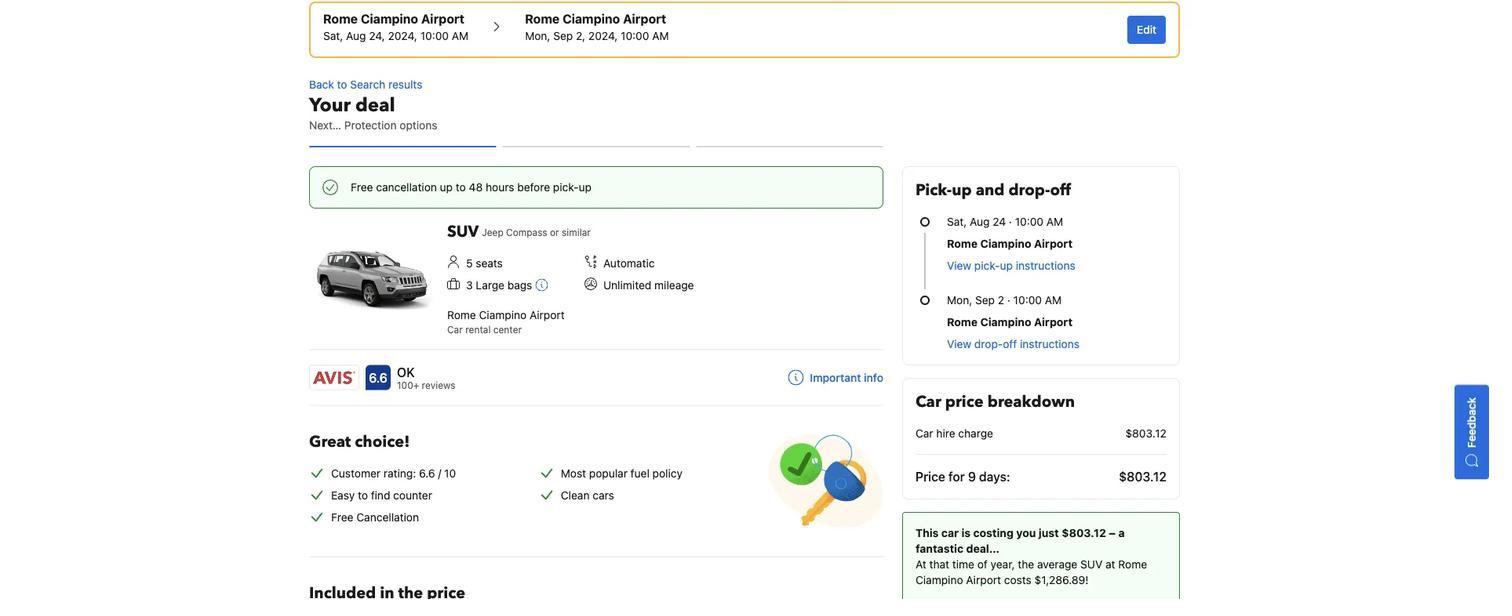 Task type: describe. For each thing, give the bounding box(es) containing it.
3 large bags
[[466, 279, 532, 292]]

reviews
[[422, 380, 455, 391]]

that
[[930, 558, 950, 571]]

car for car price breakdown
[[916, 392, 941, 413]]

deal
[[355, 92, 395, 118]]

view drop-off instructions
[[947, 338, 1080, 351]]

view drop-off instructions button
[[947, 337, 1080, 352]]

bags
[[508, 279, 532, 292]]

cars
[[593, 489, 614, 502]]

airport up view drop-off instructions
[[1034, 316, 1073, 329]]

a
[[1119, 527, 1125, 540]]

at
[[916, 558, 927, 571]]

10
[[444, 467, 456, 480]]

/
[[438, 467, 441, 480]]

24,
[[369, 29, 385, 42]]

is
[[962, 527, 971, 540]]

average
[[1037, 558, 1078, 571]]

0 vertical spatial pick-
[[553, 181, 579, 194]]

compass
[[506, 227, 547, 238]]

customer rating 6.6 ok element
[[397, 363, 455, 382]]

next page is protection options note
[[309, 118, 884, 133]]

am inside rome ciampino airport mon, sep 2, 2024, 10:00 am
[[652, 29, 669, 42]]

to for easy to find counter
[[358, 489, 368, 502]]

1 vertical spatial to
[[456, 181, 466, 194]]

costing
[[973, 527, 1014, 540]]

customer
[[331, 467, 381, 480]]

car hire charge
[[916, 427, 993, 440]]

sep inside rome ciampino airport mon, sep 2, 2024, 10:00 am
[[553, 29, 573, 42]]

5
[[466, 257, 473, 270]]

rome down mon, sep 2 · 10:00 am
[[947, 316, 978, 329]]

2
[[998, 294, 1004, 307]]

free cancellation up to 48 hours before pick-up
[[351, 181, 592, 194]]

am right 24
[[1047, 215, 1063, 228]]

rome ciampino airport mon, sep 2, 2024, 10:00 am
[[525, 11, 669, 42]]

pick-
[[916, 180, 952, 201]]

options
[[400, 119, 437, 132]]

1 horizontal spatial off
[[1050, 180, 1071, 201]]

10:00 right 2
[[1014, 294, 1042, 307]]

sat, inside rome ciampino airport sat, aug 24, 2024, 10:00 am
[[323, 29, 343, 42]]

rating:
[[384, 467, 416, 480]]

hire
[[936, 427, 955, 440]]

aug inside rome ciampino airport sat, aug 24, 2024, 10:00 am
[[346, 29, 366, 42]]

ciampino inside rome ciampino airport car rental center
[[479, 308, 527, 321]]

choice!
[[355, 431, 410, 453]]

suv inside 'product card' group
[[447, 221, 479, 243]]

10:00 inside rome ciampino airport mon, sep 2, 2024, 10:00 am
[[621, 29, 649, 42]]

1 vertical spatial mon,
[[947, 294, 972, 307]]

price
[[916, 470, 945, 485]]

this car is costing you just $803.12 – a fantastic deal… at that time of year, the average suv at rome ciampino airport costs $1,286.89!
[[916, 527, 1147, 587]]

popular
[[589, 467, 628, 480]]

rome ciampino airport for 24
[[947, 237, 1073, 250]]

2024, for rome ciampino airport sat, aug 24, 2024, 10:00 am
[[388, 29, 417, 42]]

next…
[[309, 119, 341, 132]]

view pick-up instructions
[[947, 259, 1076, 272]]

great
[[309, 431, 351, 453]]

protection
[[344, 119, 397, 132]]

drop-off location element
[[525, 9, 669, 28]]

6.6 inside 'product card' group
[[369, 370, 388, 385]]

100+
[[397, 380, 419, 391]]

back
[[309, 78, 334, 91]]

free for free cancellation
[[331, 511, 354, 524]]

price for 9 days:
[[916, 470, 1010, 485]]

1 vertical spatial aug
[[970, 215, 990, 228]]

10:00 right 24
[[1015, 215, 1044, 228]]

1 horizontal spatial sep
[[975, 294, 995, 307]]

deal…
[[966, 543, 1000, 556]]

free for free cancellation up to 48 hours before pick-up
[[351, 181, 373, 194]]

3
[[466, 279, 473, 292]]

the
[[1018, 558, 1034, 571]]

rome inside the this car is costing you just $803.12 – a fantastic deal… at that time of year, the average suv at rome ciampino airport costs $1,286.89!
[[1118, 558, 1147, 571]]

of
[[978, 558, 988, 571]]

up left and
[[952, 180, 972, 201]]

great choice!
[[309, 431, 410, 453]]

just
[[1039, 527, 1059, 540]]

or
[[550, 227, 559, 238]]

most
[[561, 467, 586, 480]]

· for 24
[[1009, 215, 1012, 228]]

$803.12 for car hire charge
[[1126, 427, 1167, 440]]

2,
[[576, 29, 585, 42]]

mileage
[[655, 279, 694, 292]]

2 rome ciampino airport group from the left
[[525, 9, 669, 44]]

important
[[810, 371, 861, 384]]

center
[[493, 324, 522, 335]]

rental
[[465, 324, 491, 335]]

time
[[953, 558, 975, 571]]

mon, sep 2 · 10:00 am
[[947, 294, 1062, 307]]

feedback button
[[1455, 385, 1489, 480]]

rome inside rome ciampino airport mon, sep 2, 2024, 10:00 am
[[525, 11, 560, 26]]

tooltip arial label image
[[535, 279, 548, 291]]

clean
[[561, 489, 590, 502]]

pick- inside button
[[975, 259, 1000, 272]]

view for view pick-up instructions
[[947, 259, 972, 272]]

5 seats
[[466, 257, 503, 270]]

large
[[476, 279, 505, 292]]

24
[[993, 215, 1006, 228]]

unlimited
[[603, 279, 652, 292]]

back to search results your deal next… protection options
[[309, 78, 437, 132]]



Task type: locate. For each thing, give the bounding box(es) containing it.
to inside back to search results your deal next… protection options
[[337, 78, 347, 91]]

0 horizontal spatial 2024,
[[388, 29, 417, 42]]

0 vertical spatial free
[[351, 181, 373, 194]]

1 rome ciampino airport from the top
[[947, 237, 1073, 250]]

ciampino inside rome ciampino airport sat, aug 24, 2024, 10:00 am
[[361, 11, 418, 26]]

1 vertical spatial off
[[1003, 338, 1017, 351]]

–
[[1109, 527, 1116, 540]]

aug left 24
[[970, 215, 990, 228]]

0 vertical spatial 6.6
[[369, 370, 388, 385]]

price
[[945, 392, 984, 413]]

costs
[[1004, 574, 1032, 587]]

for
[[949, 470, 965, 485]]

airport
[[421, 11, 465, 26], [623, 11, 666, 26], [1034, 237, 1073, 250], [530, 308, 565, 321], [1034, 316, 1073, 329], [966, 574, 1001, 587]]

year,
[[991, 558, 1015, 571]]

ciampino down mon, sep 2 · 10:00 am
[[980, 316, 1031, 329]]

instructions for view pick-up instructions
[[1016, 259, 1076, 272]]

mon, inside rome ciampino airport mon, sep 2, 2024, 10:00 am
[[525, 29, 550, 42]]

1 view from the top
[[947, 259, 972, 272]]

0 vertical spatial sat,
[[323, 29, 343, 42]]

1 vertical spatial sat,
[[947, 215, 967, 228]]

2024,
[[388, 29, 417, 42], [588, 29, 618, 42]]

1 rome ciampino airport group from the left
[[323, 9, 469, 44]]

drop- down 2
[[975, 338, 1003, 351]]

pick- right before at the left of the page
[[553, 181, 579, 194]]

fantastic
[[916, 543, 964, 556]]

1 horizontal spatial 6.6
[[419, 467, 435, 480]]

airport up drop-off date element
[[623, 11, 666, 26]]

$803.12
[[1126, 427, 1167, 440], [1119, 470, 1167, 485], [1062, 527, 1106, 540]]

0 vertical spatial to
[[337, 78, 347, 91]]

suv inside the this car is costing you just $803.12 – a fantastic deal… at that time of year, the average suv at rome ciampino airport costs $1,286.89!
[[1081, 558, 1103, 571]]

1 vertical spatial 6.6
[[419, 467, 435, 480]]

0 vertical spatial suv
[[447, 221, 479, 243]]

free
[[351, 181, 373, 194], [331, 511, 354, 524]]

drop- inside button
[[975, 338, 1003, 351]]

car up hire
[[916, 392, 941, 413]]

sep left 2
[[975, 294, 995, 307]]

am inside rome ciampino airport sat, aug 24, 2024, 10:00 am
[[452, 29, 469, 42]]

free left cancellation
[[351, 181, 373, 194]]

10:00 down "drop-off location" element
[[621, 29, 649, 42]]

10:00
[[420, 29, 449, 42], [621, 29, 649, 42], [1015, 215, 1044, 228], [1014, 294, 1042, 307]]

am down pick-up location element
[[452, 29, 469, 42]]

rome down sat, aug 24 · 10:00 am
[[947, 237, 978, 250]]

suv left the at
[[1081, 558, 1103, 571]]

you
[[1016, 527, 1036, 540]]

sep
[[553, 29, 573, 42], [975, 294, 995, 307]]

2 rome ciampino airport from the top
[[947, 316, 1073, 329]]

ciampino down that
[[916, 574, 963, 587]]

product card group
[[309, 218, 902, 393]]

2024, inside rome ciampino airport mon, sep 2, 2024, 10:00 am
[[588, 29, 618, 42]]

rome inside rome ciampino airport sat, aug 24, 2024, 10:00 am
[[323, 11, 358, 26]]

rome ciampino airport sat, aug 24, 2024, 10:00 am
[[323, 11, 469, 42]]

drop- right and
[[1009, 180, 1050, 201]]

am
[[452, 29, 469, 42], [652, 29, 669, 42], [1047, 215, 1063, 228], [1045, 294, 1062, 307]]

$803.12 for price for 9 days:
[[1119, 470, 1167, 485]]

1 vertical spatial car
[[916, 392, 941, 413]]

aug left 24,
[[346, 29, 366, 42]]

airport inside rome ciampino airport mon, sep 2, 2024, 10:00 am
[[623, 11, 666, 26]]

car price breakdown
[[916, 392, 1075, 413]]

ciampino up pick-up date element
[[361, 11, 418, 26]]

to left 48
[[456, 181, 466, 194]]

car left hire
[[916, 427, 933, 440]]

rome inside rome ciampino airport car rental center
[[447, 308, 476, 321]]

off up sat, aug 24 · 10:00 am
[[1050, 180, 1071, 201]]

1 vertical spatial suv
[[1081, 558, 1103, 571]]

1 vertical spatial ·
[[1007, 294, 1011, 307]]

automatic
[[603, 257, 655, 270]]

1 horizontal spatial drop-
[[1009, 180, 1050, 201]]

customer rating: 6.6 / 10
[[331, 467, 456, 480]]

search
[[350, 78, 385, 91]]

$803.12 inside the this car is costing you just $803.12 – a fantastic deal… at that time of year, the average suv at rome ciampino airport costs $1,286.89!
[[1062, 527, 1106, 540]]

rome ciampino airport group
[[323, 9, 469, 44], [525, 9, 669, 44]]

free down the easy
[[331, 511, 354, 524]]

1 vertical spatial pick-
[[975, 259, 1000, 272]]

rome ciampino airport for 2
[[947, 316, 1073, 329]]

1 horizontal spatial sat,
[[947, 215, 967, 228]]

0 vertical spatial ·
[[1009, 215, 1012, 228]]

aug
[[346, 29, 366, 42], [970, 215, 990, 228]]

0 horizontal spatial rome ciampino airport group
[[323, 9, 469, 44]]

days:
[[979, 470, 1010, 485]]

sat, left 24,
[[323, 29, 343, 42]]

view up price
[[947, 338, 972, 351]]

at
[[1106, 558, 1116, 571]]

rome ciampino airport group up 'back to search results' link
[[525, 9, 669, 44]]

ciampino
[[361, 11, 418, 26], [563, 11, 620, 26], [980, 237, 1031, 250], [479, 308, 527, 321], [980, 316, 1031, 329], [916, 574, 963, 587]]

airport down tooltip arial label image
[[530, 308, 565, 321]]

10:00 inside rome ciampino airport sat, aug 24, 2024, 10:00 am
[[420, 29, 449, 42]]

sat, down pick-
[[947, 215, 967, 228]]

pick-up date element
[[323, 28, 469, 44]]

9
[[968, 470, 976, 485]]

1 horizontal spatial 2024,
[[588, 29, 618, 42]]

your
[[309, 92, 351, 118]]

view up mon, sep 2 · 10:00 am
[[947, 259, 972, 272]]

1 horizontal spatial pick-
[[975, 259, 1000, 272]]

1 vertical spatial $803.12
[[1119, 470, 1167, 485]]

feedback
[[1465, 398, 1478, 448]]

this
[[916, 527, 939, 540]]

and
[[976, 180, 1005, 201]]

easy to find counter
[[331, 489, 432, 502]]

off down mon, sep 2 · 10:00 am
[[1003, 338, 1017, 351]]

0 horizontal spatial 6.6
[[369, 370, 388, 385]]

airport up 'view pick-up instructions'
[[1034, 237, 1073, 250]]

0 horizontal spatial sep
[[553, 29, 573, 42]]

drop-off date element
[[525, 28, 669, 44]]

0 vertical spatial view
[[947, 259, 972, 272]]

1 horizontal spatial to
[[358, 489, 368, 502]]

48
[[469, 181, 483, 194]]

rome up rental
[[447, 308, 476, 321]]

ciampino up center
[[479, 308, 527, 321]]

6.6
[[369, 370, 388, 385], [419, 467, 435, 480]]

6.6 left /
[[419, 467, 435, 480]]

airport up pick-up date element
[[421, 11, 465, 26]]

2 horizontal spatial to
[[456, 181, 466, 194]]

rome up pick-up date element
[[323, 11, 358, 26]]

pick-up and drop-off
[[916, 180, 1071, 201]]

car left rental
[[447, 324, 463, 335]]

pick-up location element
[[323, 9, 469, 28]]

ciampino down sat, aug 24 · 10:00 am
[[980, 237, 1031, 250]]

jeep
[[482, 227, 504, 238]]

ciampino up drop-off date element
[[563, 11, 620, 26]]

2 vertical spatial car
[[916, 427, 933, 440]]

rome ciampino airport group up results
[[323, 9, 469, 44]]

rome up drop-off date element
[[525, 11, 560, 26]]

up up mon, sep 2 · 10:00 am
[[1000, 259, 1013, 272]]

0 vertical spatial aug
[[346, 29, 366, 42]]

view
[[947, 259, 972, 272], [947, 338, 972, 351]]

car
[[942, 527, 959, 540]]

sep left 2,
[[553, 29, 573, 42]]

up
[[952, 180, 972, 201], [440, 181, 453, 194], [579, 181, 592, 194], [1000, 259, 1013, 272]]

instructions up breakdown
[[1020, 338, 1080, 351]]

view pick-up instructions button
[[947, 258, 1076, 274]]

ok 100+ reviews
[[397, 365, 455, 391]]

airport down of
[[966, 574, 1001, 587]]

clean cars
[[561, 489, 614, 502]]

0 vertical spatial car
[[447, 324, 463, 335]]

0 horizontal spatial to
[[337, 78, 347, 91]]

0 vertical spatial mon,
[[525, 29, 550, 42]]

mon, left 2
[[947, 294, 972, 307]]

am right 2
[[1045, 294, 1062, 307]]

free cancellation
[[331, 511, 419, 524]]

cancellation
[[376, 181, 437, 194]]

0 vertical spatial drop-
[[1009, 180, 1050, 201]]

important info button
[[788, 370, 884, 386]]

sat,
[[323, 29, 343, 42], [947, 215, 967, 228]]

mon, left 2,
[[525, 29, 550, 42]]

suv left jeep
[[447, 221, 479, 243]]

view for view drop-off instructions
[[947, 338, 972, 351]]

edit button
[[1128, 16, 1166, 44]]

up up similar
[[579, 181, 592, 194]]

edit
[[1137, 23, 1157, 36]]

2 vertical spatial to
[[358, 489, 368, 502]]

2024, inside rome ciampino airport sat, aug 24, 2024, 10:00 am
[[388, 29, 417, 42]]

0 vertical spatial off
[[1050, 180, 1071, 201]]

6.6 element
[[366, 365, 391, 390]]

2024, down pick-up location element
[[388, 29, 417, 42]]

0 horizontal spatial suv
[[447, 221, 479, 243]]

0 vertical spatial instructions
[[1016, 259, 1076, 272]]

tooltip arial label image
[[535, 279, 548, 291]]

ciampino inside rome ciampino airport mon, sep 2, 2024, 10:00 am
[[563, 11, 620, 26]]

0 horizontal spatial mon,
[[525, 29, 550, 42]]

unlimited mileage
[[603, 279, 694, 292]]

to for back to search results your deal next… protection options
[[337, 78, 347, 91]]

0 horizontal spatial aug
[[346, 29, 366, 42]]

2024, down "drop-off location" element
[[588, 29, 618, 42]]

to left find
[[358, 489, 368, 502]]

0 horizontal spatial sat,
[[323, 29, 343, 42]]

to right back
[[337, 78, 347, 91]]

car inside rome ciampino airport car rental center
[[447, 324, 463, 335]]

airport inside rome ciampino airport sat, aug 24, 2024, 10:00 am
[[421, 11, 465, 26]]

breakdown
[[988, 392, 1075, 413]]

similar
[[562, 227, 591, 238]]

off
[[1050, 180, 1071, 201], [1003, 338, 1017, 351]]

sat, aug 24 · 10:00 am
[[947, 215, 1063, 228]]

1 vertical spatial drop-
[[975, 338, 1003, 351]]

2 vertical spatial $803.12
[[1062, 527, 1106, 540]]

ciampino inside the this car is costing you just $803.12 – a fantastic deal… at that time of year, the average suv at rome ciampino airport costs $1,286.89!
[[916, 574, 963, 587]]

fuel
[[631, 467, 650, 480]]

before
[[517, 181, 550, 194]]

1 vertical spatial rome ciampino airport
[[947, 316, 1073, 329]]

results
[[388, 78, 422, 91]]

0 vertical spatial $803.12
[[1126, 427, 1167, 440]]

rome ciampino airport up view drop-off instructions
[[947, 316, 1073, 329]]

0 horizontal spatial off
[[1003, 338, 1017, 351]]

rome ciampino airport up 'view pick-up instructions'
[[947, 237, 1073, 250]]

instructions up mon, sep 2 · 10:00 am
[[1016, 259, 1076, 272]]

cancellation
[[356, 511, 419, 524]]

rome right the at
[[1118, 558, 1147, 571]]

$1,286.89!
[[1035, 574, 1089, 587]]

0 horizontal spatial pick-
[[553, 181, 579, 194]]

1 vertical spatial view
[[947, 338, 972, 351]]

hours
[[486, 181, 514, 194]]

0 vertical spatial sep
[[553, 29, 573, 42]]

up inside button
[[1000, 259, 1013, 272]]

6.6 left ok
[[369, 370, 388, 385]]

· for 2
[[1007, 294, 1011, 307]]

policy
[[653, 467, 683, 480]]

am down "drop-off location" element
[[652, 29, 669, 42]]

seats
[[476, 257, 503, 270]]

1 2024, from the left
[[388, 29, 417, 42]]

1 horizontal spatial rome ciampino airport group
[[525, 9, 669, 44]]

back to search results link
[[309, 77, 884, 93]]

airport inside the this car is costing you just $803.12 – a fantastic deal… at that time of year, the average suv at rome ciampino airport costs $1,286.89!
[[966, 574, 1001, 587]]

2 view from the top
[[947, 338, 972, 351]]

pick- up 2
[[975, 259, 1000, 272]]

up left 48
[[440, 181, 453, 194]]

1 horizontal spatial suv
[[1081, 558, 1103, 571]]

pick-
[[553, 181, 579, 194], [975, 259, 1000, 272]]

rome ciampino airport car rental center
[[447, 308, 565, 335]]

10:00 down pick-up location element
[[420, 29, 449, 42]]

1 horizontal spatial mon,
[[947, 294, 972, 307]]

supplied by avis image
[[310, 366, 359, 389]]

counter
[[393, 489, 432, 502]]

· right 2
[[1007, 294, 1011, 307]]

1 vertical spatial sep
[[975, 294, 995, 307]]

drop-
[[1009, 180, 1050, 201], [975, 338, 1003, 351]]

1 vertical spatial free
[[331, 511, 354, 524]]

car for car hire charge
[[916, 427, 933, 440]]

instructions for view drop-off instructions
[[1020, 338, 1080, 351]]

info
[[864, 371, 884, 384]]

suv
[[447, 221, 479, 243], [1081, 558, 1103, 571]]

0 horizontal spatial drop-
[[975, 338, 1003, 351]]

most popular fuel policy
[[561, 467, 683, 480]]

0 vertical spatial rome ciampino airport
[[947, 237, 1073, 250]]

2024, for rome ciampino airport mon, sep 2, 2024, 10:00 am
[[588, 29, 618, 42]]

· right 24
[[1009, 215, 1012, 228]]

airport inside rome ciampino airport car rental center
[[530, 308, 565, 321]]

1 vertical spatial instructions
[[1020, 338, 1080, 351]]

1 horizontal spatial aug
[[970, 215, 990, 228]]

2 2024, from the left
[[588, 29, 618, 42]]

important info
[[810, 371, 884, 384]]

off inside view drop-off instructions button
[[1003, 338, 1017, 351]]

rome
[[323, 11, 358, 26], [525, 11, 560, 26], [947, 237, 978, 250], [447, 308, 476, 321], [947, 316, 978, 329], [1118, 558, 1147, 571]]



Task type: vqa. For each thing, say whether or not it's contained in the screenshot.
edit
yes



